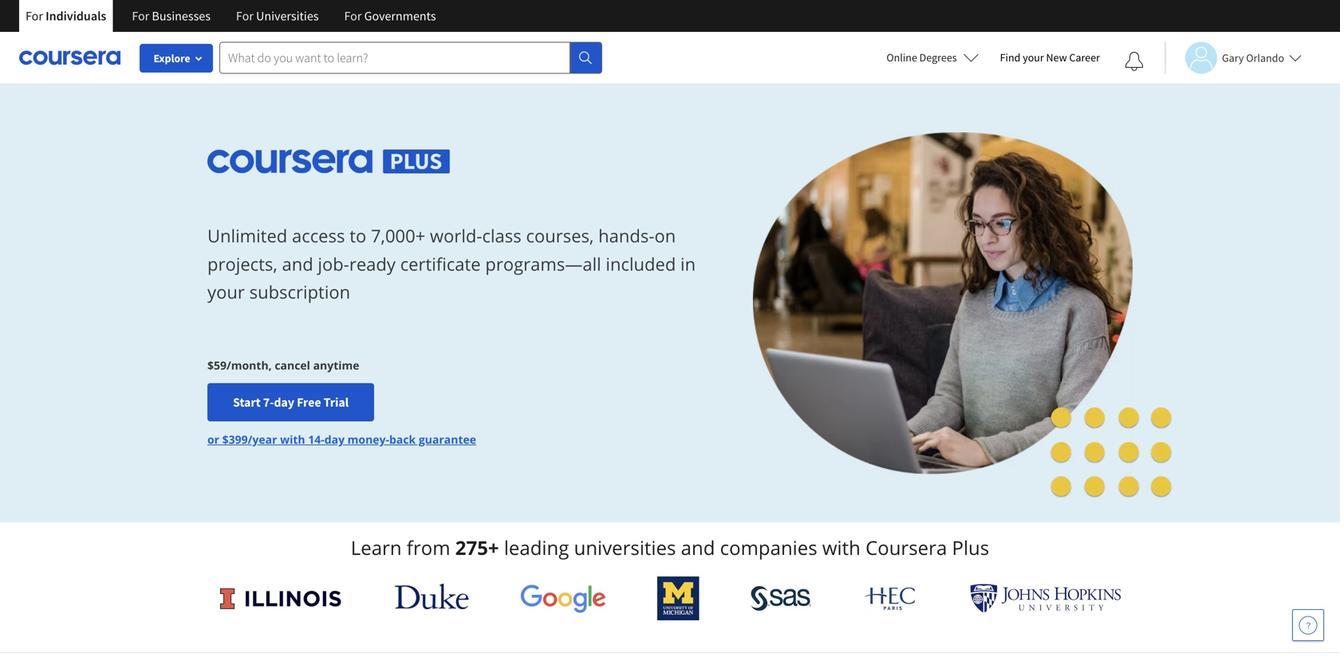 Task type: locate. For each thing, give the bounding box(es) containing it.
your down projects,
[[207, 280, 245, 304]]

14-
[[308, 432, 325, 447]]

help center image
[[1299, 616, 1318, 635]]

0 horizontal spatial day
[[274, 394, 294, 410]]

online
[[887, 50, 918, 65]]

companies
[[720, 535, 818, 561]]

1 vertical spatial your
[[207, 280, 245, 304]]

your
[[1023, 50, 1044, 65], [207, 280, 245, 304]]

explore button
[[140, 44, 213, 73]]

university of michigan image
[[658, 577, 700, 621]]

with left coursera
[[823, 535, 861, 561]]

0 horizontal spatial and
[[282, 252, 313, 276]]

or
[[207, 432, 219, 447]]

1 vertical spatial with
[[823, 535, 861, 561]]

with
[[280, 432, 305, 447], [823, 535, 861, 561]]

for left universities
[[236, 8, 254, 24]]

for for businesses
[[132, 8, 149, 24]]

find your new career
[[1000, 50, 1100, 65]]

subscription
[[249, 280, 350, 304]]

day left money-
[[325, 432, 345, 447]]

0 vertical spatial day
[[274, 394, 294, 410]]

learn
[[351, 535, 402, 561]]

/month,
[[227, 358, 272, 373]]

gary orlando
[[1222, 51, 1285, 65]]

included
[[606, 252, 676, 276]]

learn from 275+ leading universities and companies with coursera plus
[[351, 535, 990, 561]]

0 vertical spatial with
[[280, 432, 305, 447]]

on
[[655, 224, 676, 248]]

find
[[1000, 50, 1021, 65]]

coursera
[[866, 535, 947, 561]]

1 horizontal spatial your
[[1023, 50, 1044, 65]]

0 horizontal spatial your
[[207, 280, 245, 304]]

class
[[482, 224, 522, 248]]

for left individuals
[[26, 8, 43, 24]]

day left free at the bottom left of page
[[274, 394, 294, 410]]

1 horizontal spatial day
[[325, 432, 345, 447]]

start 7-day free trial
[[233, 394, 349, 410]]

1 vertical spatial and
[[681, 535, 715, 561]]

in
[[681, 252, 696, 276]]

for left governments
[[344, 8, 362, 24]]

7,000+
[[371, 224, 426, 248]]

275+
[[455, 535, 499, 561]]

show notifications image
[[1125, 52, 1144, 71]]

3 for from the left
[[236, 8, 254, 24]]

1 horizontal spatial with
[[823, 535, 861, 561]]

for businesses
[[132, 8, 211, 24]]

with left the 14-
[[280, 432, 305, 447]]

0 vertical spatial and
[[282, 252, 313, 276]]

and up university of michigan "image"
[[681, 535, 715, 561]]

online degrees button
[[874, 40, 992, 75]]

What do you want to learn? text field
[[219, 42, 571, 74]]

for universities
[[236, 8, 319, 24]]

day
[[274, 394, 294, 410], [325, 432, 345, 447]]

0 horizontal spatial with
[[280, 432, 305, 447]]

find your new career link
[[992, 48, 1108, 68]]

and
[[282, 252, 313, 276], [681, 535, 715, 561]]

cancel
[[275, 358, 310, 373]]

1 for from the left
[[26, 8, 43, 24]]

from
[[407, 535, 450, 561]]

trial
[[324, 394, 349, 410]]

for
[[26, 8, 43, 24], [132, 8, 149, 24], [236, 8, 254, 24], [344, 8, 362, 24]]

job-
[[318, 252, 349, 276]]

for left businesses on the top of page
[[132, 8, 149, 24]]

4 for from the left
[[344, 8, 362, 24]]

1 vertical spatial day
[[325, 432, 345, 447]]

projects,
[[207, 252, 278, 276]]

your right find
[[1023, 50, 1044, 65]]

to
[[350, 224, 366, 248]]

online degrees
[[887, 50, 957, 65]]

2 for from the left
[[132, 8, 149, 24]]

None search field
[[219, 42, 602, 74]]

$59 /month, cancel anytime
[[207, 358, 360, 373]]

and up subscription
[[282, 252, 313, 276]]



Task type: describe. For each thing, give the bounding box(es) containing it.
your inside unlimited access to 7,000+ world-class courses, hands-on projects, and job-ready certificate programs—all included in your subscription
[[207, 280, 245, 304]]

courses,
[[526, 224, 594, 248]]

access
[[292, 224, 345, 248]]

or $399 /year with 14-day money-back guarantee
[[207, 432, 476, 447]]

duke university image
[[395, 584, 469, 610]]

sas image
[[751, 586, 812, 612]]

career
[[1070, 50, 1100, 65]]

new
[[1047, 50, 1067, 65]]

back
[[389, 432, 416, 447]]

unlimited access to 7,000+ world-class courses, hands-on projects, and job-ready certificate programs—all included in your subscription
[[207, 224, 696, 304]]

coursera plus image
[[207, 150, 451, 174]]

start 7-day free trial button
[[207, 383, 374, 422]]

/year
[[248, 432, 277, 447]]

for governments
[[344, 8, 436, 24]]

governments
[[364, 8, 436, 24]]

businesses
[[152, 8, 211, 24]]

universities
[[574, 535, 676, 561]]

explore
[[154, 51, 190, 65]]

gary
[[1222, 51, 1244, 65]]

money-
[[348, 432, 389, 447]]

for for individuals
[[26, 8, 43, 24]]

ready
[[349, 252, 396, 276]]

free
[[297, 394, 321, 410]]

for for universities
[[236, 8, 254, 24]]

leading
[[504, 535, 569, 561]]

individuals
[[46, 8, 106, 24]]

for individuals
[[26, 8, 106, 24]]

unlimited
[[207, 224, 287, 248]]

start
[[233, 394, 261, 410]]

johns hopkins university image
[[970, 584, 1122, 614]]

for for governments
[[344, 8, 362, 24]]

hands-
[[599, 224, 655, 248]]

hec paris image
[[863, 583, 919, 615]]

anytime
[[313, 358, 360, 373]]

banner navigation
[[13, 0, 449, 32]]

universities
[[256, 8, 319, 24]]

day inside button
[[274, 394, 294, 410]]

gary orlando button
[[1165, 42, 1302, 74]]

coursera image
[[19, 45, 120, 70]]

google image
[[520, 584, 606, 614]]

and inside unlimited access to 7,000+ world-class courses, hands-on projects, and job-ready certificate programs—all included in your subscription
[[282, 252, 313, 276]]

programs—all
[[485, 252, 601, 276]]

1 horizontal spatial and
[[681, 535, 715, 561]]

university of illinois at urbana-champaign image
[[219, 586, 344, 612]]

plus
[[952, 535, 990, 561]]

7-
[[263, 394, 274, 410]]

0 vertical spatial your
[[1023, 50, 1044, 65]]

degrees
[[920, 50, 957, 65]]

world-
[[430, 224, 482, 248]]

$59
[[207, 358, 227, 373]]

$399
[[222, 432, 248, 447]]

certificate
[[400, 252, 481, 276]]

orlando
[[1247, 51, 1285, 65]]

guarantee
[[419, 432, 476, 447]]



Task type: vqa. For each thing, say whether or not it's contained in the screenshot.
/year with 14-day money-back guarantee button
no



